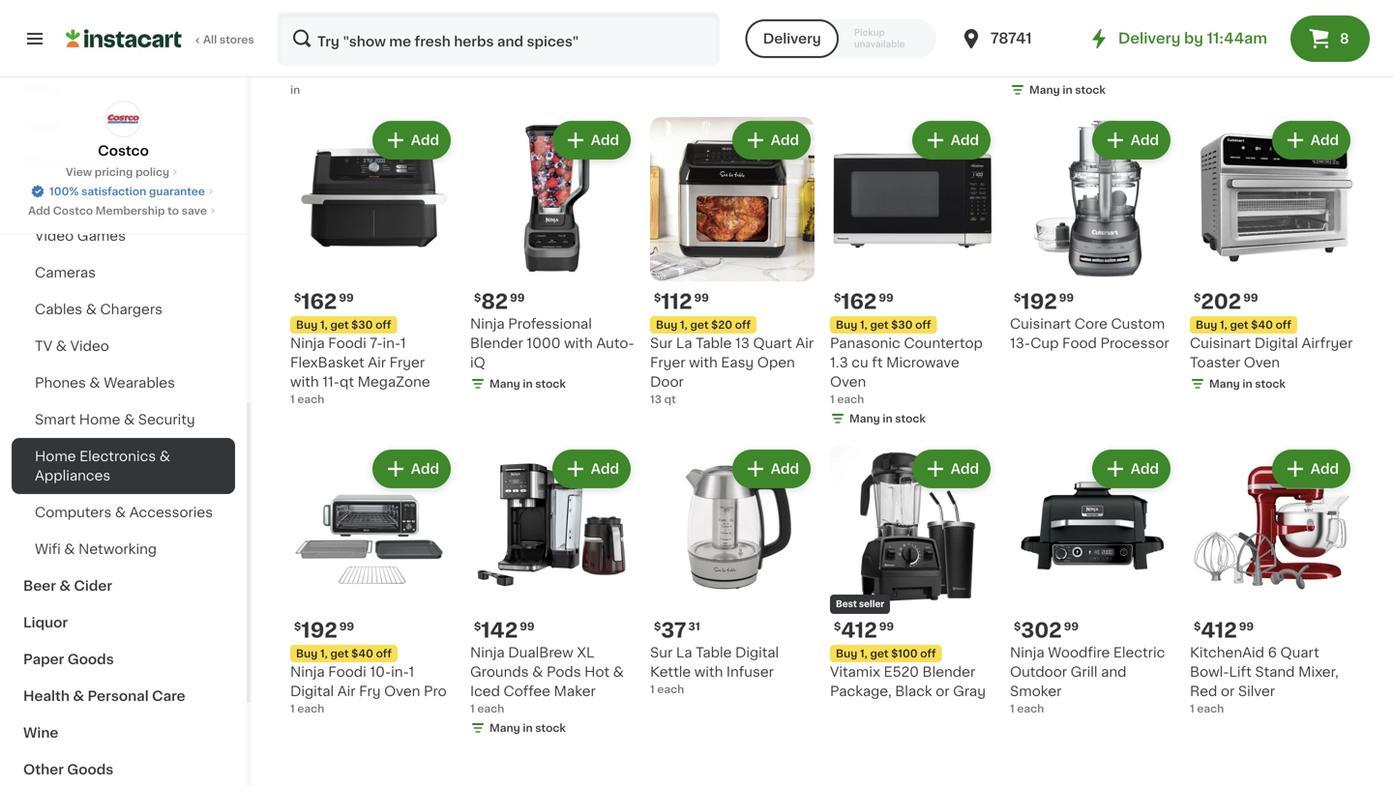Task type: locate. For each thing, give the bounding box(es) containing it.
1, for vitamix e520 blender package, black or gray
[[860, 649, 868, 659]]

goods right other
[[67, 763, 114, 777]]

quart inside kitchenaid 6 quart bowl-lift stand mixer, red or silver 1 each
[[1281, 646, 1319, 660]]

costco down 100%
[[53, 206, 93, 216]]

0 vertical spatial custom
[[535, 8, 589, 21]]

electric right woodfire
[[1114, 646, 1165, 660]]

electronics
[[23, 156, 102, 169], [80, 450, 156, 463]]

1 foodi from the top
[[328, 337, 366, 350]]

& right phones
[[89, 376, 100, 390]]

ninja for ninja woodfire electric outdoor grill and smoker 1 each
[[1010, 646, 1045, 660]]

megazone
[[358, 375, 430, 389]]

blender up gray
[[923, 666, 975, 679]]

all
[[203, 34, 217, 45]]

electronics inside home electronics & appliances
[[80, 450, 156, 463]]

stock down cuisinart digital airfryer toaster oven
[[1255, 379, 1286, 389]]

1 inside panasonic countertop 1.3 cu ft microwave oven 1 each
[[830, 394, 835, 405]]

la down $ 112 99
[[676, 337, 692, 350]]

0 horizontal spatial fryer
[[390, 356, 425, 370]]

save
[[182, 206, 207, 216]]

ninja professional blender 1000 with auto- iq
[[470, 317, 634, 370]]

None search field
[[277, 12, 721, 66]]

beer
[[23, 580, 56, 593]]

with inside the ninja professional blender 1000 with auto- iq
[[564, 337, 593, 350]]

add button for sur la table 13 quart air fryer with easy open door
[[734, 123, 809, 158]]

& right beer
[[59, 580, 71, 593]]

floral
[[23, 119, 62, 133]]

table up easy
[[696, 337, 732, 350]]

& down the 'security'
[[159, 450, 170, 463]]

$ up cuisinart digital airfryer toaster oven
[[1194, 293, 1201, 303]]

electric inside ninja woodfire electric outdoor grill and smoker 1 each
[[1114, 646, 1165, 660]]

1 vertical spatial 13
[[650, 394, 662, 405]]

xl
[[577, 646, 595, 660]]

get for panasonic countertop 1.3 cu ft microwave oven
[[870, 320, 889, 330]]

with down professional
[[564, 337, 593, 350]]

and down 'micom'
[[377, 46, 402, 60]]

smart home & security link
[[12, 402, 235, 438]]

1 inside gourmia food station smokeless indoor grill 1 each
[[1010, 65, 1015, 76]]

liquor
[[23, 616, 68, 630]]

1 vertical spatial toaster
[[1190, 356, 1241, 370]]

1, up the panasonic
[[860, 320, 868, 330]]

off
[[375, 10, 391, 21], [735, 10, 751, 21], [376, 320, 391, 330], [735, 320, 751, 330], [915, 320, 931, 330], [1276, 320, 1292, 330], [376, 649, 392, 659], [920, 649, 936, 659]]

goods up health & personal care
[[67, 653, 114, 667]]

162 for ninja foodi 7-in-1 flexbasket air fryer with 11-qt megazone
[[301, 292, 337, 312]]

8 left piece
[[1248, 27, 1257, 41]]

get for vitamix e520 blender package, black or gray
[[870, 649, 889, 659]]

quart right 7
[[903, 8, 942, 21]]

1 horizontal spatial gourmia
[[1010, 27, 1068, 41]]

buy 1, get $40 off down $ 202 99 on the top right
[[1196, 320, 1292, 330]]

1 $ 162 99 from the left
[[294, 292, 354, 312]]

add for sur la table 13 quart air fryer with easy open door
[[771, 134, 799, 147]]

buy for ninja foodi 10-in-1 digital air fry oven pro
[[296, 649, 318, 659]]

0 vertical spatial toaster
[[568, 27, 618, 41]]

dualbrew
[[508, 646, 573, 660]]

with inside sur la table digital kettle with infuser 1 each
[[694, 666, 723, 679]]

0 horizontal spatial $ 162 99
[[294, 292, 354, 312]]

grounds
[[470, 666, 529, 679]]

1 vertical spatial blender
[[470, 337, 523, 350]]

$ inside '$ 302 99'
[[1014, 622, 1021, 632]]

digital left fry
[[290, 685, 334, 699]]

1 la from the top
[[676, 337, 692, 350]]

buy for vitamix e520 blender package, black or gray
[[836, 649, 858, 659]]

quart
[[903, 8, 942, 21], [753, 337, 792, 350], [1281, 646, 1319, 660]]

oven inside panasonic countertop 1.3 cu ft microwave oven 1 each
[[830, 375, 866, 389]]

6
[[1268, 646, 1277, 660]]

2 $ 162 99 from the left
[[834, 292, 894, 312]]

$30
[[711, 10, 733, 21], [351, 320, 373, 330], [891, 320, 913, 330]]

professional
[[508, 317, 592, 331]]

cuisinart digital airfryer toaster oven
[[1190, 337, 1353, 370]]

1 goods from the top
[[67, 653, 114, 667]]

tiger
[[290, 27, 325, 41]]

security
[[138, 413, 195, 427]]

fryer right the delivery button
[[852, 27, 887, 41]]

ninja inside the ninja dualbrew xl grounds & pods hot & iced coffee maker 1 each
[[470, 646, 505, 660]]

1 sur from the top
[[650, 337, 673, 350]]

302
[[1021, 621, 1062, 641]]

many in stock down cuisinart digital airfryer toaster oven
[[1209, 379, 1286, 389]]

video down audio
[[35, 229, 74, 243]]

$ left the 31
[[654, 622, 661, 632]]

$40 inside product group
[[1251, 320, 1273, 330]]

food up the indoor at the top
[[1072, 27, 1107, 41]]

0 vertical spatial 192
[[1021, 292, 1057, 312]]

99 up kitchenaid
[[1239, 622, 1254, 632]]

foodi inside ninja foodi 10-in-1 digital air fry oven pro 1 each
[[328, 666, 366, 679]]

$30 up the "7-"
[[351, 320, 373, 330]]

blender for ninja professional blender 1000 with auto- iq
[[470, 337, 523, 350]]

sur for sur la table digital kettle with infuser
[[650, 646, 673, 660]]

cuisinart up 13-
[[1010, 317, 1071, 331]]

health & personal care link
[[12, 678, 235, 715]]

cup up cooker
[[356, 27, 384, 41]]

2 or from the left
[[1221, 685, 1235, 699]]

1 horizontal spatial $40
[[1251, 320, 1273, 330]]

$ 192 99 up ninja foodi 10-in-1 digital air fry oven pro 1 each on the left bottom
[[294, 621, 354, 641]]

1 horizontal spatial cup
[[1031, 337, 1059, 350]]

gourmia for gourmia food station smokeless indoor grill 1 each
[[1010, 27, 1068, 41]]

custom up slice
[[535, 8, 589, 21]]

ninja up grounds at the bottom left of the page
[[470, 646, 505, 660]]

smoker
[[1010, 685, 1062, 699]]

stock down the ninja professional blender 1000 with auto- iq
[[535, 379, 566, 389]]

buy 1, get $30 off up beast blender
[[656, 10, 751, 21]]

delivery inside delivery by 11:44am link
[[1118, 31, 1181, 45]]

2 goods from the top
[[67, 763, 114, 777]]

seller
[[859, 600, 884, 609]]

0 horizontal spatial blender
[[470, 337, 523, 350]]

table inside sur la table 13 quart air fryer with easy open door 13 qt
[[696, 337, 732, 350]]

rice
[[290, 46, 321, 60]]

0 vertical spatial qt
[[340, 375, 354, 389]]

add button for cuisinart digital airfryer toaster oven
[[1274, 123, 1349, 158]]

off up 10-
[[376, 649, 392, 659]]

1 horizontal spatial $ 162 99
[[834, 292, 894, 312]]

2 horizontal spatial fryer
[[852, 27, 887, 41]]

0 horizontal spatial 162
[[301, 292, 337, 312]]

digital up infuser
[[735, 646, 779, 660]]

air inside ninja foodi 10-in-1 digital air fry oven pro 1 each
[[337, 685, 356, 699]]

coffee
[[504, 685, 551, 699]]

0 horizontal spatial 192
[[301, 621, 337, 641]]

$ up grounds at the bottom left of the page
[[474, 622, 481, 632]]

sur inside sur la table digital kettle with infuser 1 each
[[650, 646, 673, 660]]

0 horizontal spatial buy 1, get $30 off
[[296, 320, 391, 330]]

cup
[[356, 27, 384, 41], [1031, 337, 1059, 350]]

$ 162 99 for panasonic countertop 1.3 cu ft microwave oven
[[834, 292, 894, 312]]

2 horizontal spatial oven
[[1244, 356, 1280, 370]]

indoor
[[1087, 46, 1131, 60]]

gourmia food station smokeless indoor grill 1 each
[[1010, 27, 1162, 76]]

oven
[[1244, 356, 1280, 370], [830, 375, 866, 389], [384, 685, 420, 699]]

la inside sur la table digital kettle with infuser 1 each
[[676, 646, 692, 660]]

product group containing 142
[[470, 446, 635, 740]]

99 up flexbasket
[[339, 293, 354, 303]]

many down the ninja professional blender 1000 with auto- iq
[[490, 379, 520, 389]]

0 vertical spatial in-
[[383, 337, 400, 350]]

0 vertical spatial electric
[[1238, 8, 1290, 21]]

$ inside $ 112 99
[[654, 293, 661, 303]]

quart inside gourmia 7 quart digital air fryer
[[903, 8, 942, 21]]

1 horizontal spatial oven
[[830, 375, 866, 389]]

off up 'micom'
[[375, 10, 391, 21]]

food inside cuisinart core custom 13-cup food processor
[[1062, 337, 1097, 350]]

add for panasonic countertop 1.3 cu ft microwave oven
[[951, 134, 979, 147]]

0 vertical spatial and
[[377, 46, 402, 60]]

buy
[[296, 10, 318, 21], [656, 10, 678, 21], [296, 320, 318, 330], [656, 320, 678, 330], [836, 320, 858, 330], [1196, 320, 1217, 330], [296, 649, 318, 659], [836, 649, 858, 659]]

100% satisfaction guarantee button
[[30, 180, 217, 199]]

ninja inside the ninja professional blender 1000 with auto- iq
[[470, 317, 505, 331]]

grill inside gourmia food station smokeless indoor grill 1 each
[[1135, 46, 1162, 60]]

paper
[[23, 653, 64, 667]]

0 vertical spatial buy 1, get $40 off
[[1196, 320, 1292, 330]]

tv & video link
[[12, 328, 235, 365]]

and inside ninja woodfire electric outdoor grill and smoker 1 each
[[1101, 666, 1127, 679]]

0 vertical spatial foodi
[[328, 337, 366, 350]]

ninja inside ninja foodi 7-in-1 flexbasket air fryer with 11-qt megazone 1 each
[[290, 337, 325, 350]]

many in stock down beast blender
[[670, 65, 746, 76]]

0 vertical spatial home
[[79, 413, 120, 427]]

custom inside cuisinart core custom 13-cup food processor
[[1111, 317, 1165, 331]]

video games link
[[12, 218, 235, 254]]

1 vertical spatial grill
[[1071, 666, 1098, 679]]

1 vertical spatial $40
[[351, 649, 373, 659]]

air inside gourmia 7 quart digital air fryer
[[830, 27, 848, 41]]

and inside tiger 5.5-cup micom rice cooker and warmer in
[[377, 46, 402, 60]]

service type group
[[746, 19, 936, 58]]

1 horizontal spatial and
[[1101, 666, 1127, 679]]

99 right 112 in the top of the page
[[694, 293, 709, 303]]

2 horizontal spatial cuisinart
[[1190, 337, 1251, 350]]

add button for ninja woodfire electric outdoor grill and smoker
[[1094, 452, 1169, 487]]

ninja foodi 7-in-1 flexbasket air fryer with 11-qt megazone 1 each
[[290, 337, 430, 405]]

0 horizontal spatial delivery
[[763, 32, 821, 45]]

tv
[[35, 340, 52, 353]]

0 vertical spatial grill
[[1135, 46, 1162, 60]]

1 horizontal spatial delivery
[[1118, 31, 1181, 45]]

1 horizontal spatial electric
[[1238, 8, 1290, 21]]

wine up other
[[23, 727, 58, 740]]

delivery for delivery
[[763, 32, 821, 45]]

$ 82 99
[[474, 292, 525, 312]]

product group
[[290, 117, 455, 407], [470, 117, 635, 396], [650, 117, 815, 407], [830, 117, 995, 431], [1010, 117, 1175, 353], [1190, 117, 1355, 396], [290, 446, 455, 717], [470, 446, 635, 740], [650, 446, 815, 698], [830, 446, 995, 701], [1010, 446, 1175, 717], [1190, 446, 1355, 717]]

custom inside cuisinart custom select 2-slice toaster 1 each
[[535, 8, 589, 21]]

$40 for 192
[[351, 649, 373, 659]]

delivery inside button
[[763, 32, 821, 45]]

cuisinart inside cuisinart core custom 13-cup food processor
[[1010, 317, 1071, 331]]

2 horizontal spatial buy 1, get $30 off
[[836, 320, 931, 330]]

table down the 31
[[696, 646, 732, 660]]

412 up kitchenaid
[[1201, 621, 1237, 641]]

off up beast blender
[[735, 10, 751, 21]]

Search field
[[279, 14, 719, 64]]

0 horizontal spatial quart
[[753, 337, 792, 350]]

hot
[[585, 666, 610, 679]]

1 vertical spatial sur
[[650, 646, 673, 660]]

electric up piece
[[1238, 8, 1290, 21]]

in- inside ninja foodi 10-in-1 digital air fry oven pro 1 each
[[391, 666, 409, 679]]

foodi
[[328, 337, 366, 350], [328, 666, 366, 679]]

personal
[[88, 690, 149, 703]]

buy 1, get $40 off up 10-
[[296, 649, 392, 659]]

1, down $ 202 99 on the top right
[[1220, 320, 1228, 330]]

each inside gourmia food station smokeless indoor grill 1 each
[[1017, 65, 1044, 76]]

with inside sur la table 13 quart air fryer with easy open door 13 qt
[[689, 356, 718, 370]]

0 vertical spatial oven
[[1244, 356, 1280, 370]]

off for vitamix e520 blender package, black or gray
[[920, 649, 936, 659]]

buy up flexbasket
[[296, 320, 318, 330]]

1 vertical spatial and
[[1101, 666, 1127, 679]]

off for ninja foodi 7-in-1 flexbasket air fryer with 11-qt megazone
[[376, 320, 391, 330]]

11-
[[322, 375, 340, 389]]

0 vertical spatial costco
[[98, 144, 149, 158]]

1 vertical spatial 192
[[301, 621, 337, 641]]

add for kitchenaid 6 quart bowl-lift stand mixer, red or silver
[[1311, 462, 1339, 476]]

product group containing 82
[[470, 117, 635, 396]]

$30 up the panasonic
[[891, 320, 913, 330]]

stock down gourmia 7 quart digital air fryer
[[895, 50, 926, 60]]

cuisinart for cuisinart core custom 13-cup food processor
[[1010, 317, 1071, 331]]

0 horizontal spatial buy 1, get $40 off
[[296, 649, 392, 659]]

1 vertical spatial food
[[1062, 337, 1097, 350]]

blender inside the ninja professional blender 1000 with auto- iq
[[470, 337, 523, 350]]

tiger 5.5-cup micom rice cooker and warmer in
[[290, 27, 434, 95]]

1 horizontal spatial fryer
[[650, 356, 686, 370]]

processor
[[1101, 337, 1169, 350]]

0 vertical spatial cup
[[356, 27, 384, 41]]

1 vertical spatial gourmia
[[1010, 27, 1068, 41]]

$ 162 99 up flexbasket
[[294, 292, 354, 312]]

2 foodi from the top
[[328, 666, 366, 679]]

add for sur la table digital kettle with infuser
[[771, 462, 799, 476]]

0 vertical spatial $20
[[351, 10, 373, 21]]

baby link
[[12, 71, 235, 107]]

gourmia inside gourmia food station smokeless indoor grill 1 each
[[1010, 27, 1068, 41]]

oven down 10-
[[384, 685, 420, 699]]

buy 1, get $30 off for panasonic countertop 1.3 cu ft microwave oven
[[836, 320, 931, 330]]

add button for ninja foodi 7-in-1 flexbasket air fryer with 11-qt megazone
[[374, 123, 449, 158]]

many in stock down 1000
[[490, 379, 566, 389]]

buy 1, get $20 off
[[296, 10, 391, 21], [656, 320, 751, 330]]

off up the "7-"
[[376, 320, 391, 330]]

0 horizontal spatial $40
[[351, 649, 373, 659]]

quart up open
[[753, 337, 792, 350]]

1 or from the left
[[936, 685, 950, 699]]

auto-
[[596, 337, 634, 350]]

in- inside ninja foodi 7-in-1 flexbasket air fryer with 11-qt megazone 1 each
[[383, 337, 400, 350]]

buy 1, get $40 off for 202
[[1196, 320, 1292, 330]]

2 162 from the left
[[841, 292, 877, 312]]

0 horizontal spatial electric
[[1114, 646, 1165, 660]]

table inside sur la table digital kettle with infuser 1 each
[[696, 646, 732, 660]]

cuisinart down 202
[[1190, 337, 1251, 350]]

13-
[[1010, 337, 1031, 350]]

0 horizontal spatial cuisinart
[[470, 8, 531, 21]]

chargers
[[100, 303, 163, 316]]

1 vertical spatial electronics
[[80, 450, 156, 463]]

wine inside rabbit electric wine opener, 8 piece set
[[1294, 8, 1328, 21]]

1 horizontal spatial 192
[[1021, 292, 1057, 312]]

custom
[[535, 8, 589, 21], [1111, 317, 1165, 331]]

1 vertical spatial table
[[696, 646, 732, 660]]

$40
[[1251, 320, 1273, 330], [351, 649, 373, 659]]

0 horizontal spatial oven
[[384, 685, 420, 699]]

add costco membership to save
[[28, 206, 207, 216]]

0 horizontal spatial $ 412 99
[[834, 621, 894, 641]]

$20 up easy
[[711, 320, 733, 330]]

instacart logo image
[[66, 27, 182, 50]]

all stores link
[[66, 12, 255, 66]]

99 up woodfire
[[1064, 622, 1079, 632]]

off up cuisinart digital airfryer toaster oven
[[1276, 320, 1292, 330]]

0 horizontal spatial and
[[377, 46, 402, 60]]

0 vertical spatial la
[[676, 337, 692, 350]]

1 horizontal spatial 13
[[735, 337, 750, 350]]

1, for cuisinart digital airfryer toaster oven
[[1220, 320, 1228, 330]]

cuisinart core custom 13-cup food processor
[[1010, 317, 1169, 350]]

0 vertical spatial food
[[1072, 27, 1107, 41]]

0 horizontal spatial $30
[[351, 320, 373, 330]]

get
[[330, 10, 349, 21], [690, 10, 709, 21], [330, 320, 349, 330], [690, 320, 709, 330], [870, 320, 889, 330], [1230, 320, 1249, 330], [330, 649, 349, 659], [870, 649, 889, 659]]

networking
[[78, 543, 157, 556]]

foodi for 162
[[328, 337, 366, 350]]

cuisinart inside cuisinart digital airfryer toaster oven
[[1190, 337, 1251, 350]]

blender inside "vitamix e520 blender package, black or gray"
[[923, 666, 975, 679]]

warmer
[[290, 66, 343, 79]]

$
[[294, 293, 301, 303], [474, 293, 481, 303], [654, 293, 661, 303], [834, 293, 841, 303], [1014, 293, 1021, 303], [1194, 293, 1201, 303], [294, 622, 301, 632], [474, 622, 481, 632], [654, 622, 661, 632], [834, 622, 841, 632], [1014, 622, 1021, 632], [1194, 622, 1201, 632]]

product group containing 302
[[1010, 446, 1175, 717]]

electric
[[1238, 8, 1290, 21], [1114, 646, 1165, 660]]

1 horizontal spatial buy 1, get $20 off
[[656, 320, 751, 330]]

health
[[23, 690, 70, 703]]

buy up the panasonic
[[836, 320, 858, 330]]

costco logo image
[[105, 101, 142, 137]]

82
[[481, 292, 508, 312]]

qt inside ninja foodi 7-in-1 flexbasket air fryer with 11-qt megazone 1 each
[[340, 375, 354, 389]]

0 horizontal spatial gourmia
[[830, 8, 888, 21]]

192 up ninja foodi 10-in-1 digital air fry oven pro 1 each on the left bottom
[[301, 621, 337, 641]]

2-
[[517, 27, 531, 41]]

0 vertical spatial table
[[696, 337, 732, 350]]

product group containing 112
[[650, 117, 815, 407]]

1 vertical spatial buy 1, get $20 off
[[656, 320, 751, 330]]

gourmia inside gourmia 7 quart digital air fryer
[[830, 8, 888, 21]]

each inside sur la table digital kettle with infuser 1 each
[[657, 685, 684, 695]]

1 horizontal spatial home
[[79, 413, 120, 427]]

0 horizontal spatial buy 1, get $20 off
[[296, 10, 391, 21]]

opener,
[[1190, 27, 1244, 41]]

1 table from the top
[[696, 337, 732, 350]]

costco up the view pricing policy link
[[98, 144, 149, 158]]

0 vertical spatial quart
[[903, 8, 942, 21]]

37
[[661, 621, 687, 641]]

add for ninja foodi 10-in-1 digital air fry oven pro
[[411, 462, 439, 476]]

foodi up fry
[[328, 666, 366, 679]]

health & personal care
[[23, 690, 185, 703]]

1 vertical spatial goods
[[67, 763, 114, 777]]

1 horizontal spatial custom
[[1111, 317, 1165, 331]]

with left 11-
[[290, 375, 319, 389]]

buy 1, get $30 off for ninja foodi 7-in-1 flexbasket air fryer with 11-qt megazone
[[296, 320, 391, 330]]

electronics link
[[12, 144, 235, 181]]

0 vertical spatial 13
[[735, 337, 750, 350]]

each inside ninja foodi 10-in-1 digital air fry oven pro 1 each
[[297, 704, 324, 715]]

best
[[836, 600, 857, 609]]

each inside ninja foodi 7-in-1 flexbasket air fryer with 11-qt megazone 1 each
[[297, 394, 324, 405]]

electric inside rabbit electric wine opener, 8 piece set
[[1238, 8, 1290, 21]]

la inside sur la table 13 quart air fryer with easy open door 13 qt
[[676, 337, 692, 350]]

$40 up 10-
[[351, 649, 373, 659]]

2 la from the top
[[676, 646, 692, 660]]

$ 162 99 up the panasonic
[[834, 292, 894, 312]]

1 vertical spatial buy 1, get $40 off
[[296, 649, 392, 659]]

toaster down 202
[[1190, 356, 1241, 370]]

sur inside sur la table 13 quart air fryer with easy open door 13 qt
[[650, 337, 673, 350]]

foodi inside ninja foodi 7-in-1 flexbasket air fryer with 11-qt megazone 1 each
[[328, 337, 366, 350]]

many in stock down gourmia 7 quart digital air fryer
[[849, 50, 926, 60]]

0 horizontal spatial 412
[[841, 621, 877, 641]]

1 vertical spatial $ 192 99
[[294, 621, 354, 641]]

1 horizontal spatial blender
[[693, 27, 746, 41]]

toaster inside cuisinart digital airfryer toaster oven
[[1190, 356, 1241, 370]]

delivery by 11:44am link
[[1087, 27, 1267, 50]]

add for ninja dualbrew xl grounds & pods hot & iced coffee maker
[[591, 462, 619, 476]]

wine
[[1294, 8, 1328, 21], [23, 727, 58, 740]]

vitamix e520 blender package, black or gray
[[830, 666, 986, 699]]

2 vertical spatial blender
[[923, 666, 975, 679]]

0 vertical spatial cuisinart
[[470, 8, 531, 21]]

and down woodfire
[[1101, 666, 1127, 679]]

1 vertical spatial qt
[[664, 394, 676, 405]]

goods for other goods
[[67, 763, 114, 777]]

0 vertical spatial $40
[[1251, 320, 1273, 330]]

1 vertical spatial wine
[[23, 727, 58, 740]]

$ 37 31
[[654, 621, 700, 641]]

2 vertical spatial cuisinart
[[1190, 337, 1251, 350]]

1 inside cuisinart custom select 2-slice toaster 1 each
[[470, 46, 475, 57]]

in down warmer
[[290, 85, 300, 95]]

digital right 7
[[945, 8, 989, 21]]

air inside sur la table 13 quart air fryer with easy open door 13 qt
[[796, 337, 814, 350]]

ninja down 82 at the left of page
[[470, 317, 505, 331]]

product group containing 202
[[1190, 117, 1355, 396]]

ninja inside ninja foodi 10-in-1 digital air fry oven pro 1 each
[[290, 666, 325, 679]]

2 table from the top
[[696, 646, 732, 660]]

ninja inside ninja woodfire electric outdoor grill and smoker 1 each
[[1010, 646, 1045, 660]]

2 sur from the top
[[650, 646, 673, 660]]

buy up ninja foodi 10-in-1 digital air fry oven pro 1 each on the left bottom
[[296, 649, 318, 659]]

$ inside $ 202 99
[[1194, 293, 1201, 303]]

0 horizontal spatial cup
[[356, 27, 384, 41]]

microwave
[[886, 356, 960, 370]]

$ up "iq"
[[474, 293, 481, 303]]

0 vertical spatial sur
[[650, 337, 673, 350]]

1 vertical spatial costco
[[53, 206, 93, 216]]

1 inside sur la table digital kettle with infuser 1 each
[[650, 685, 655, 695]]

2 vertical spatial quart
[[1281, 646, 1319, 660]]

or down lift
[[1221, 685, 1235, 699]]

grill down woodfire
[[1071, 666, 1098, 679]]

0 vertical spatial buy 1, get $20 off
[[296, 10, 391, 21]]

quart for gourmia
[[903, 8, 942, 21]]

beer & cider link
[[12, 568, 235, 605]]

1,
[[320, 10, 328, 21], [680, 10, 688, 21], [320, 320, 328, 330], [680, 320, 688, 330], [860, 320, 868, 330], [1220, 320, 1228, 330], [320, 649, 328, 659], [860, 649, 868, 659]]

1 162 from the left
[[301, 292, 337, 312]]

food down core
[[1062, 337, 1097, 350]]

gourmia
[[830, 8, 888, 21], [1010, 27, 1068, 41]]

many down gourmia 7 quart digital air fryer
[[849, 50, 880, 60]]

add for cuisinart digital airfryer toaster oven
[[1311, 134, 1339, 147]]

fryer up megazone
[[390, 356, 425, 370]]

get left '$100'
[[870, 649, 889, 659]]

in down cuisinart digital airfryer toaster oven
[[1243, 379, 1253, 389]]

1 vertical spatial la
[[676, 646, 692, 660]]

1 horizontal spatial wine
[[1294, 8, 1328, 21]]

sur for sur la table 13 quart air fryer with easy open door
[[650, 337, 673, 350]]

0 horizontal spatial qt
[[340, 375, 354, 389]]

1 vertical spatial custom
[[1111, 317, 1165, 331]]

1 vertical spatial cup
[[1031, 337, 1059, 350]]

0 horizontal spatial 8
[[1248, 27, 1257, 41]]

ninja woodfire electric outdoor grill and smoker 1 each
[[1010, 646, 1165, 715]]

view pricing policy
[[66, 167, 169, 178]]

1 horizontal spatial $ 412 99
[[1194, 621, 1254, 641]]

in- for 162
[[383, 337, 400, 350]]

other goods link
[[12, 752, 235, 787]]

kitchenaid
[[1190, 646, 1265, 660]]

$40 for 202
[[1251, 320, 1273, 330]]

la down the $ 37 31
[[676, 646, 692, 660]]

home
[[79, 413, 120, 427], [35, 450, 76, 463]]

digital inside sur la table digital kettle with infuser 1 each
[[735, 646, 779, 660]]

silver
[[1238, 685, 1275, 699]]

quart up the mixer,
[[1281, 646, 1319, 660]]

fryer
[[852, 27, 887, 41], [390, 356, 425, 370], [650, 356, 686, 370]]

maker
[[554, 685, 596, 699]]

162 up flexbasket
[[301, 292, 337, 312]]

0 horizontal spatial wine
[[23, 727, 58, 740]]

1, up vitamix
[[860, 649, 868, 659]]



Task type: describe. For each thing, give the bounding box(es) containing it.
infuser
[[727, 666, 774, 679]]

$ up kitchenaid
[[1194, 622, 1201, 632]]

add costco membership to save link
[[28, 203, 219, 219]]

or inside "vitamix e520 blender package, black or gray"
[[936, 685, 950, 699]]

100% satisfaction guarantee
[[49, 186, 205, 197]]

each inside panasonic countertop 1.3 cu ft microwave oven 1 each
[[837, 394, 864, 405]]

1 horizontal spatial $ 192 99
[[1014, 292, 1074, 312]]

add button for vitamix e520 blender package, black or gray
[[914, 452, 989, 487]]

many down cu
[[849, 414, 880, 424]]

station
[[1110, 27, 1159, 41]]

0 horizontal spatial $ 192 99
[[294, 621, 354, 641]]

99 inside '$ 302 99'
[[1064, 622, 1079, 632]]

pricing
[[95, 167, 133, 178]]

delivery for delivery by 11:44am
[[1118, 31, 1181, 45]]

add button for cuisinart core custom 13-cup food processor
[[1094, 123, 1169, 158]]

fryer inside ninja foodi 7-in-1 flexbasket air fryer with 11-qt megazone 1 each
[[390, 356, 425, 370]]

stock down panasonic countertop 1.3 cu ft microwave oven 1 each
[[895, 414, 926, 424]]

& inside home electronics & appliances
[[159, 450, 170, 463]]

$ inside the $ 37 31
[[654, 622, 661, 632]]

ninja for ninja dualbrew xl grounds & pods hot & iced coffee maker 1 each
[[470, 646, 505, 660]]

1 inside ninja woodfire electric outdoor grill and smoker 1 each
[[1010, 704, 1015, 715]]

$ up ninja foodi 10-in-1 digital air fry oven pro 1 each on the left bottom
[[294, 622, 301, 632]]

in down gourmia 7 quart digital air fryer
[[883, 50, 893, 60]]

1, for panasonic countertop 1.3 cu ft microwave oven
[[860, 320, 868, 330]]

membership
[[96, 206, 165, 216]]

1 vertical spatial video
[[70, 340, 109, 353]]

& right cables
[[86, 303, 97, 316]]

78741 button
[[960, 12, 1076, 66]]

$ inside $ 142 99
[[474, 622, 481, 632]]

gourmia 7 quart digital air fryer
[[830, 8, 989, 41]]

cuisinart custom select 2-slice toaster 1 each
[[470, 8, 618, 57]]

all stores
[[203, 34, 254, 45]]

1 412 from the left
[[841, 621, 877, 641]]

$ up 13-
[[1014, 293, 1021, 303]]

best seller
[[836, 600, 884, 609]]

2 $ 412 99 from the left
[[1194, 621, 1254, 641]]

table for 13
[[696, 337, 732, 350]]

or inside kitchenaid 6 quart bowl-lift stand mixer, red or silver 1 each
[[1221, 685, 1235, 699]]

delivery by 11:44am
[[1118, 31, 1267, 45]]

tv & video
[[35, 340, 109, 353]]

goods for paper goods
[[67, 653, 114, 667]]

select
[[470, 27, 514, 41]]

cu
[[852, 356, 869, 370]]

each inside kitchenaid 6 quart bowl-lift stand mixer, red or silver 1 each
[[1197, 704, 1224, 715]]

many in stock down coffee
[[490, 723, 566, 734]]

many in stock down panasonic countertop 1.3 cu ft microwave oven 1 each
[[849, 414, 926, 424]]

add button for kitchenaid 6 quart bowl-lift stand mixer, red or silver
[[1274, 452, 1349, 487]]

blender for vitamix e520 blender package, black or gray
[[923, 666, 975, 679]]

$ 302 99
[[1014, 621, 1079, 641]]

oven inside cuisinart digital airfryer toaster oven
[[1244, 356, 1280, 370]]

7
[[892, 8, 899, 21]]

qt inside sur la table 13 quart air fryer with easy open door 13 qt
[[664, 394, 676, 405]]

outdoor
[[1010, 666, 1067, 679]]

ninja for ninja foodi 7-in-1 flexbasket air fryer with 11-qt megazone 1 each
[[290, 337, 325, 350]]

78741
[[991, 31, 1032, 45]]

1, for ninja foodi 7-in-1 flexbasket air fryer with 11-qt megazone
[[320, 320, 328, 330]]

smokeless
[[1010, 46, 1084, 60]]

care
[[152, 690, 185, 703]]

quart for kitchenaid
[[1281, 646, 1319, 660]]

& right "health"
[[73, 690, 84, 703]]

cup inside cuisinart core custom 13-cup food processor
[[1031, 337, 1059, 350]]

1 inside kitchenaid 6 quart bowl-lift stand mixer, red or silver 1 each
[[1190, 704, 1195, 715]]

& right tv
[[56, 340, 67, 353]]

in down beast blender
[[703, 65, 713, 76]]

99 inside $ 142 99
[[520, 622, 535, 632]]

open
[[757, 356, 795, 370]]

beer & cider
[[23, 580, 112, 593]]

rabbit electric wine opener, 8 piece set button
[[1190, 0, 1355, 44]]

stock down beast blender
[[715, 65, 746, 76]]

foodi for 192
[[328, 666, 366, 679]]

many down iced
[[490, 723, 520, 734]]

cider
[[74, 580, 112, 593]]

buy up beast
[[656, 10, 678, 21]]

pro
[[424, 685, 447, 699]]

grill inside ninja woodfire electric outdoor grill and smoker 1 each
[[1071, 666, 1098, 679]]

core
[[1075, 317, 1108, 331]]

99 up ninja foodi 10-in-1 digital air fry oven pro 1 each on the left bottom
[[339, 622, 354, 632]]

99 up cuisinart core custom 13-cup food processor
[[1059, 293, 1074, 303]]

99 up the panasonic
[[879, 293, 894, 303]]

100%
[[49, 186, 79, 197]]

99 inside $ 112 99
[[694, 293, 709, 303]]

buy up tiger
[[296, 10, 318, 21]]

add for cuisinart core custom 13-cup food processor
[[1131, 134, 1159, 147]]

phones & wearables
[[35, 376, 175, 390]]

in down smokeless
[[1063, 85, 1073, 95]]

digital inside ninja foodi 10-in-1 digital air fry oven pro 1 each
[[290, 685, 334, 699]]

by
[[1184, 31, 1203, 45]]

$ up flexbasket
[[294, 293, 301, 303]]

162 for panasonic countertop 1.3 cu ft microwave oven
[[841, 292, 877, 312]]

flexbasket
[[290, 356, 364, 370]]

ninja for ninja professional blender 1000 with auto- iq
[[470, 317, 505, 331]]

stock down gourmia food station smokeless indoor grill 1 each
[[1075, 85, 1106, 95]]

99 inside $ 202 99
[[1243, 293, 1258, 303]]

buy for panasonic countertop 1.3 cu ft microwave oven
[[836, 320, 858, 330]]

8 button
[[1291, 15, 1370, 62]]

cuisinart inside cuisinart custom select 2-slice toaster 1 each
[[470, 8, 531, 21]]

0 vertical spatial blender
[[693, 27, 746, 41]]

get up 5.5-
[[330, 10, 349, 21]]

stores
[[220, 34, 254, 45]]

ninja dualbrew xl grounds & pods hot & iced coffee maker 1 each
[[470, 646, 624, 715]]

$30 for panasonic countertop 1.3 cu ft microwave oven
[[891, 320, 913, 330]]

1, up beast
[[680, 10, 688, 21]]

off for ninja foodi 10-in-1 digital air fry oven pro
[[376, 649, 392, 659]]

$30 for ninja foodi 7-in-1 flexbasket air fryer with 11-qt megazone
[[351, 320, 373, 330]]

buy for cuisinart digital airfryer toaster oven
[[1196, 320, 1217, 330]]

buy for sur la table 13 quart air fryer with easy open door
[[656, 320, 678, 330]]

& inside 'link'
[[89, 376, 100, 390]]

8 inside rabbit electric wine opener, 8 piece set
[[1248, 27, 1257, 41]]

10-
[[370, 666, 391, 679]]

other goods
[[23, 763, 114, 777]]

0 horizontal spatial costco
[[53, 206, 93, 216]]

kettle
[[650, 666, 691, 679]]

video games
[[35, 229, 126, 243]]

add for ninja foodi 7-in-1 flexbasket air fryer with 11-qt megazone
[[411, 134, 439, 147]]

smart
[[35, 413, 76, 427]]

toaster inside cuisinart custom select 2-slice toaster 1 each
[[568, 27, 618, 41]]

policy
[[136, 167, 169, 178]]

phones & wearables link
[[12, 365, 235, 402]]

1, up tiger
[[320, 10, 328, 21]]

add for ninja professional blender 1000 with auto- iq
[[591, 134, 619, 147]]

la for with
[[676, 337, 692, 350]]

0 vertical spatial electronics
[[23, 156, 102, 169]]

quart inside sur la table 13 quart air fryer with easy open door 13 qt
[[753, 337, 792, 350]]

buy for ninja foodi 7-in-1 flexbasket air fryer with 11-qt megazone
[[296, 320, 318, 330]]

e520
[[884, 666, 919, 679]]

home electronics & appliances link
[[12, 438, 235, 494]]

paper goods link
[[12, 641, 235, 678]]

1 horizontal spatial costco
[[98, 144, 149, 158]]

$ 202 99
[[1194, 292, 1258, 312]]

add button for ninja dualbrew xl grounds & pods hot & iced coffee maker
[[554, 452, 629, 487]]

1 inside the ninja dualbrew xl grounds & pods hot & iced coffee maker 1 each
[[470, 704, 475, 715]]

fryer inside gourmia 7 quart digital air fryer
[[852, 27, 887, 41]]

99 inside $ 82 99
[[510, 293, 525, 303]]

fryer inside sur la table 13 quart air fryer with easy open door 13 qt
[[650, 356, 686, 370]]

off for sur la table 13 quart air fryer with easy open door
[[735, 320, 751, 330]]

1, for sur la table 13 quart air fryer with easy open door
[[680, 320, 688, 330]]

1 horizontal spatial $30
[[711, 10, 733, 21]]

add button for sur la table digital kettle with infuser
[[734, 452, 809, 487]]

ft
[[872, 356, 883, 370]]

with inside ninja foodi 7-in-1 flexbasket air fryer with 11-qt megazone 1 each
[[290, 375, 319, 389]]

1 horizontal spatial $20
[[711, 320, 733, 330]]

each inside cuisinart custom select 2-slice toaster 1 each
[[477, 46, 504, 57]]

home inside home electronics & appliances
[[35, 450, 76, 463]]

many in stock down smokeless
[[1029, 85, 1106, 95]]

buy 1, get $40 off for 192
[[296, 649, 392, 659]]

& up networking
[[115, 506, 126, 520]]

1 horizontal spatial 8
[[1340, 32, 1349, 45]]

airfryer
[[1302, 337, 1353, 350]]

$ 162 99 for ninja foodi 7-in-1 flexbasket air fryer with 11-qt megazone
[[294, 292, 354, 312]]

beast blender
[[650, 27, 746, 41]]

2 412 from the left
[[1201, 621, 1237, 641]]

cameras link
[[12, 254, 235, 291]]

cuisinart for cuisinart digital airfryer toaster oven
[[1190, 337, 1251, 350]]

cables & chargers
[[35, 303, 163, 316]]

off for panasonic countertop 1.3 cu ft microwave oven
[[915, 320, 931, 330]]

digital inside gourmia 7 quart digital air fryer
[[945, 8, 989, 21]]

$ inside $ 82 99
[[474, 293, 481, 303]]

& right the hot in the left bottom of the page
[[613, 666, 624, 679]]

0 horizontal spatial $20
[[351, 10, 373, 21]]

wearables
[[104, 376, 175, 390]]

in down panasonic countertop 1.3 cu ft microwave oven 1 each
[[883, 414, 893, 424]]

digital inside cuisinart digital airfryer toaster oven
[[1255, 337, 1298, 350]]

99 down seller
[[879, 622, 894, 632]]

computers & accessories link
[[12, 494, 235, 531]]

ninja for ninja foodi 10-in-1 digital air fry oven pro 1 each
[[290, 666, 325, 679]]

delivery button
[[746, 19, 839, 58]]

each inside the ninja dualbrew xl grounds & pods hot & iced coffee maker 1 each
[[477, 704, 504, 715]]

add button for ninja professional blender 1000 with auto- iq
[[554, 123, 629, 158]]

many down cuisinart digital airfryer toaster oven
[[1209, 379, 1240, 389]]

costco link
[[98, 101, 149, 161]]

cables & chargers link
[[12, 291, 235, 328]]

add for vitamix e520 blender package, black or gray
[[951, 462, 979, 476]]

$ down best
[[834, 622, 841, 632]]

in inside tiger 5.5-cup micom rice cooker and warmer in
[[290, 85, 300, 95]]

get for sur la table 13 quart air fryer with easy open door
[[690, 320, 709, 330]]

gourmia for gourmia 7 quart digital air fryer
[[830, 8, 888, 21]]

black
[[895, 685, 932, 699]]

fry
[[359, 685, 381, 699]]

off for cuisinart digital airfryer toaster oven
[[1276, 320, 1292, 330]]

vitamix
[[830, 666, 880, 679]]

& right wifi
[[64, 543, 75, 556]]

in down 1000
[[523, 379, 533, 389]]

set
[[1302, 27, 1323, 41]]

each inside ninja woodfire electric outdoor grill and smoker 1 each
[[1017, 704, 1044, 715]]

& down phones & wearables 'link'
[[124, 413, 135, 427]]

panasonic
[[830, 337, 901, 350]]

get for ninja foodi 10-in-1 digital air fry oven pro
[[330, 649, 349, 659]]

food inside gourmia food station smokeless indoor grill 1 each
[[1072, 27, 1107, 41]]

$ up the panasonic
[[834, 293, 841, 303]]

& down dualbrew at bottom left
[[532, 666, 543, 679]]

get up beast blender
[[690, 10, 709, 21]]

0 vertical spatial video
[[35, 229, 74, 243]]

many down beast blender
[[670, 65, 700, 76]]

get for ninja foodi 7-in-1 flexbasket air fryer with 11-qt megazone
[[330, 320, 349, 330]]

liquor link
[[12, 605, 235, 641]]

phones
[[35, 376, 86, 390]]

many down smokeless
[[1029, 85, 1060, 95]]

easy
[[721, 356, 754, 370]]

1, for ninja foodi 10-in-1 digital air fry oven pro
[[320, 649, 328, 659]]

table for digital
[[696, 646, 732, 660]]

$ 142 99
[[474, 621, 535, 641]]

1 horizontal spatial buy 1, get $30 off
[[656, 10, 751, 21]]

product group containing 37
[[650, 446, 815, 698]]

la for 1
[[676, 646, 692, 660]]

1 $ 412 99 from the left
[[834, 621, 894, 641]]

wifi & networking
[[35, 543, 157, 556]]

in- for 192
[[391, 666, 409, 679]]

wine inside wine link
[[23, 727, 58, 740]]

to
[[168, 206, 179, 216]]

add button for panasonic countertop 1.3 cu ft microwave oven
[[914, 123, 989, 158]]

add for ninja woodfire electric outdoor grill and smoker
[[1131, 462, 1159, 476]]

slice
[[531, 27, 564, 41]]

oven inside ninja foodi 10-in-1 digital air fry oven pro 1 each
[[384, 685, 420, 699]]

cup inside tiger 5.5-cup micom rice cooker and warmer in
[[356, 27, 384, 41]]

wifi & networking link
[[12, 531, 235, 568]]

games
[[77, 229, 126, 243]]

in down coffee
[[523, 723, 533, 734]]

rabbit
[[1190, 8, 1235, 21]]

air inside ninja foodi 7-in-1 flexbasket air fryer with 11-qt megazone 1 each
[[368, 356, 386, 370]]

gray
[[953, 685, 986, 699]]

add button for ninja foodi 10-in-1 digital air fry oven pro
[[374, 452, 449, 487]]

112
[[661, 292, 692, 312]]

get for cuisinart digital airfryer toaster oven
[[1230, 320, 1249, 330]]

stock down coffee
[[535, 723, 566, 734]]



Task type: vqa. For each thing, say whether or not it's contained in the screenshot.
the left Electric
yes



